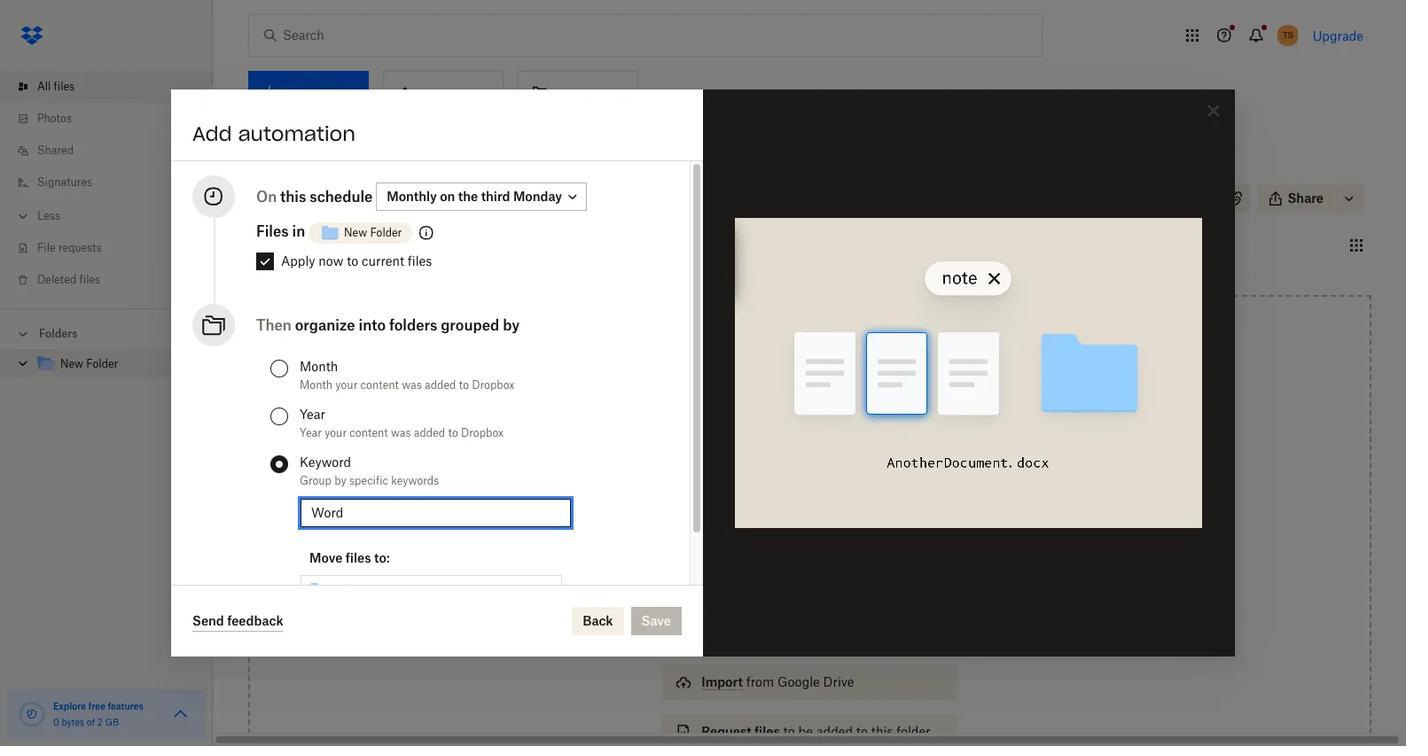 Task type: describe. For each thing, give the bounding box(es) containing it.
from
[[746, 675, 774, 690]]

organize into folders grouped by
[[295, 317, 520, 335]]

choose folder
[[468, 583, 552, 598]]

1 horizontal spatial new folder
[[248, 188, 340, 208]]

free
[[88, 701, 106, 712]]

Year radio
[[270, 408, 288, 426]]

or
[[735, 490, 747, 505]]

file
[[37, 241, 56, 255]]

new folder button
[[309, 216, 413, 251]]

monday
[[513, 189, 562, 204]]

'upload'
[[796, 490, 843, 505]]

by inside keyword group by specific keywords
[[335, 475, 347, 488]]

1 month from the top
[[300, 359, 338, 375]]

new folder for "new folder" button
[[344, 226, 402, 240]]

send
[[192, 613, 224, 628]]

drop files here to upload, or use the 'upload' button
[[734, 471, 886, 505]]

upgrade
[[1313, 28, 1364, 43]]

keyword group by specific keywords
[[300, 455, 439, 488]]

2 year from the top
[[300, 427, 322, 440]]

photos
[[37, 112, 72, 125]]

third
[[481, 189, 510, 204]]

folder down move files to:
[[334, 583, 371, 598]]

content for month
[[361, 379, 399, 392]]

files for drop files here to upload, or use the 'upload' button
[[767, 471, 792, 486]]

0
[[53, 717, 59, 728]]

deleted files link
[[14, 264, 213, 296]]

files in
[[256, 223, 305, 240]]

upload,
[[841, 471, 886, 486]]

new for new folder link on the left of page
[[60, 357, 83, 371]]

request
[[702, 725, 752, 740]]

add automation dialog
[[171, 90, 1235, 657]]

dropbox for month
[[472, 379, 515, 392]]

move
[[309, 551, 343, 566]]

dropbox image
[[14, 18, 50, 53]]

to down starred
[[347, 254, 359, 269]]

requests
[[58, 241, 102, 255]]

folders button
[[0, 320, 213, 347]]

group
[[300, 475, 332, 488]]

send feedback
[[192, 613, 283, 628]]

google
[[778, 675, 820, 690]]

automation
[[238, 121, 356, 146]]

to:
[[374, 551, 390, 566]]

files down folder permissions image
[[408, 254, 432, 269]]

folder name
[[334, 583, 408, 598]]

explore free features 0 bytes of 2 gb
[[53, 701, 144, 728]]

your for month
[[336, 379, 358, 392]]

folder up in
[[289, 188, 340, 208]]

dropbox for year
[[461, 427, 504, 440]]

organize
[[295, 317, 355, 335]]

folders
[[39, 327, 78, 341]]

file requests
[[37, 241, 102, 255]]

year year your content was added to dropbox
[[300, 407, 504, 440]]

added for month
[[425, 379, 456, 392]]

0 vertical spatial new
[[248, 188, 284, 208]]

share
[[1288, 191, 1324, 206]]

starred
[[338, 238, 377, 251]]

2
[[97, 717, 103, 728]]

upgrade link
[[1313, 28, 1364, 43]]

files for all files
[[54, 80, 75, 93]]

be
[[799, 725, 813, 740]]

files for move files to:
[[346, 551, 371, 566]]

folders
[[389, 317, 437, 335]]

files for deleted files
[[79, 273, 100, 286]]

keywords
[[391, 475, 439, 488]]

more ways to add content element
[[659, 578, 961, 747]]

deleted files
[[37, 273, 100, 286]]

features
[[108, 701, 144, 712]]

monthly on the third monday
[[387, 189, 562, 204]]

was for year
[[391, 427, 411, 440]]

in
[[292, 223, 305, 240]]

gb
[[105, 717, 119, 728]]

then
[[256, 317, 292, 335]]

less image
[[14, 208, 32, 225]]

button
[[846, 490, 885, 505]]

of
[[87, 717, 95, 728]]

signatures link
[[14, 167, 213, 199]]

bytes
[[62, 717, 84, 728]]

2 month from the top
[[300, 379, 333, 392]]

recents button
[[248, 231, 317, 259]]

all files link
[[14, 71, 213, 103]]

month month your content was added to dropbox
[[300, 359, 515, 392]]

recents
[[262, 238, 303, 251]]

into
[[359, 317, 386, 335]]

was for month
[[402, 379, 422, 392]]

starred button
[[324, 231, 391, 259]]

files for request files to be added to this folder
[[755, 725, 780, 740]]

back
[[583, 614, 613, 629]]

monthly on the third monday button
[[376, 183, 587, 211]]

choose
[[468, 583, 514, 598]]

grouped
[[441, 317, 500, 335]]

folder inside "more ways to add content" element
[[897, 725, 931, 740]]



Task type: locate. For each thing, give the bounding box(es) containing it.
new for "new folder" button
[[344, 226, 367, 240]]

new down the folders
[[60, 357, 83, 371]]

to left be
[[784, 725, 795, 740]]

add automation
[[192, 121, 356, 146]]

folder inside button
[[370, 226, 402, 240]]

this inside "more ways to add content" element
[[872, 725, 893, 740]]

to inside year year your content was added to dropbox
[[448, 427, 458, 440]]

new up apply now to current files
[[344, 226, 367, 240]]

the inside monthly on the third monday dropdown button
[[458, 189, 478, 204]]

year up "keyword"
[[300, 427, 322, 440]]

to right be
[[857, 725, 868, 740]]

month right month radio
[[300, 359, 338, 375]]

all files list item
[[0, 71, 213, 103]]

2 horizontal spatial new
[[344, 226, 367, 240]]

new
[[248, 188, 284, 208], [344, 226, 367, 240], [60, 357, 83, 371]]

file requests link
[[14, 232, 213, 264]]

on
[[256, 188, 277, 206]]

your inside month month your content was added to dropbox
[[336, 379, 358, 392]]

folder permissions image
[[416, 223, 437, 244]]

use
[[750, 490, 771, 505]]

0 vertical spatial added
[[425, 379, 456, 392]]

0 vertical spatial this
[[280, 188, 306, 206]]

1 vertical spatial the
[[774, 490, 793, 505]]

this right on
[[280, 188, 306, 206]]

new folder up in
[[248, 188, 340, 208]]

0 vertical spatial month
[[300, 359, 338, 375]]

1 vertical spatial folder
[[897, 725, 931, 740]]

access button
[[663, 615, 957, 651]]

your
[[336, 379, 358, 392], [325, 427, 347, 440]]

1 vertical spatial was
[[391, 427, 411, 440]]

shared link
[[14, 135, 213, 167]]

new folder link
[[35, 353, 199, 377]]

files
[[54, 80, 75, 93], [408, 254, 432, 269], [79, 273, 100, 286], [767, 471, 792, 486], [346, 551, 371, 566], [755, 725, 780, 740]]

month down organize
[[300, 379, 333, 392]]

your down organize
[[336, 379, 358, 392]]

was
[[402, 379, 422, 392], [391, 427, 411, 440]]

2 vertical spatial new
[[60, 357, 83, 371]]

shared
[[37, 144, 74, 157]]

0 horizontal spatial this
[[280, 188, 306, 206]]

files left to:
[[346, 551, 371, 566]]

signatures
[[37, 176, 92, 189]]

apply now to current files
[[281, 254, 432, 269]]

1 year from the top
[[300, 407, 325, 422]]

files
[[256, 223, 289, 240]]

files inside 'link'
[[54, 80, 75, 93]]

your for year
[[325, 427, 347, 440]]

to inside drop files here to upload, or use the 'upload' button
[[826, 471, 838, 486]]

1 vertical spatial new
[[344, 226, 367, 240]]

send feedback button
[[192, 611, 283, 632]]

Keyword radio
[[270, 456, 288, 474]]

current
[[362, 254, 404, 269]]

1 horizontal spatial new
[[248, 188, 284, 208]]

access
[[702, 625, 745, 640]]

files right deleted
[[79, 273, 100, 286]]

files up use
[[767, 471, 792, 486]]

to down "grouped"
[[459, 379, 469, 392]]

2 vertical spatial added
[[817, 725, 853, 740]]

2 horizontal spatial new folder
[[344, 226, 402, 240]]

0 vertical spatial the
[[458, 189, 478, 204]]

list containing all files
[[0, 60, 213, 309]]

0 vertical spatial content
[[361, 379, 399, 392]]

content inside month month your content was added to dropbox
[[361, 379, 399, 392]]

was up year year your content was added to dropbox
[[402, 379, 422, 392]]

year right 'year' radio
[[300, 407, 325, 422]]

by right "grouped"
[[503, 317, 520, 335]]

added for year
[[414, 427, 445, 440]]

share button
[[1258, 184, 1335, 213]]

photos link
[[14, 103, 213, 135]]

all
[[37, 80, 51, 93]]

files left be
[[755, 725, 780, 740]]

dropbox inside year year your content was added to dropbox
[[461, 427, 504, 440]]

added up year year your content was added to dropbox
[[425, 379, 456, 392]]

content up keyword group by specific keywords
[[350, 427, 388, 440]]

schedule
[[310, 188, 373, 206]]

explore
[[53, 701, 86, 712]]

added up keywords
[[414, 427, 445, 440]]

1 vertical spatial this
[[872, 725, 893, 740]]

request files to be added to this folder
[[702, 725, 931, 740]]

folder inside choose folder button
[[517, 583, 552, 598]]

your inside year year your content was added to dropbox
[[325, 427, 347, 440]]

year
[[300, 407, 325, 422], [300, 427, 322, 440]]

dropbox
[[472, 379, 515, 392], [461, 427, 504, 440]]

new inside button
[[344, 226, 367, 240]]

the right use
[[774, 490, 793, 505]]

2 vertical spatial new folder
[[60, 357, 118, 371]]

the inside drop files here to upload, or use the 'upload' button
[[774, 490, 793, 505]]

added
[[425, 379, 456, 392], [414, 427, 445, 440], [817, 725, 853, 740]]

was inside year year your content was added to dropbox
[[391, 427, 411, 440]]

to down month month your content was added to dropbox
[[448, 427, 458, 440]]

folder down folders button
[[86, 357, 118, 371]]

1 horizontal spatial by
[[503, 317, 520, 335]]

feedback
[[227, 613, 283, 628]]

1 vertical spatial dropbox
[[461, 427, 504, 440]]

folder
[[289, 188, 340, 208], [370, 226, 402, 240], [86, 357, 118, 371], [334, 583, 371, 598]]

0 vertical spatial dropbox
[[472, 379, 515, 392]]

0 horizontal spatial folder
[[517, 583, 552, 598]]

content up year year your content was added to dropbox
[[361, 379, 399, 392]]

the
[[458, 189, 478, 204], [774, 490, 793, 505]]

1 vertical spatial new folder
[[344, 226, 402, 240]]

new folder inside new folder link
[[60, 357, 118, 371]]

0 horizontal spatial new
[[60, 357, 83, 371]]

1 vertical spatial content
[[350, 427, 388, 440]]

content for year
[[350, 427, 388, 440]]

new up files
[[248, 188, 284, 208]]

choose folder button
[[460, 577, 552, 602]]

0 vertical spatial year
[[300, 407, 325, 422]]

files inside drop files here to upload, or use the 'upload' button
[[767, 471, 792, 486]]

files inside "more ways to add content" element
[[755, 725, 780, 740]]

0 horizontal spatial by
[[335, 475, 347, 488]]

by down "keyword"
[[335, 475, 347, 488]]

drive
[[823, 675, 854, 690]]

1 horizontal spatial this
[[872, 725, 893, 740]]

new folder
[[248, 188, 340, 208], [344, 226, 402, 240], [60, 357, 118, 371]]

was up keyword group by specific keywords
[[391, 427, 411, 440]]

added inside "more ways to add content" element
[[817, 725, 853, 740]]

your up "keyword"
[[325, 427, 347, 440]]

less
[[37, 209, 60, 223]]

1 vertical spatial by
[[335, 475, 347, 488]]

month
[[300, 359, 338, 375], [300, 379, 333, 392]]

0 horizontal spatial the
[[458, 189, 478, 204]]

monthly
[[387, 189, 437, 204]]

1 vertical spatial added
[[414, 427, 445, 440]]

by
[[503, 317, 520, 335], [335, 475, 347, 488]]

specific
[[349, 475, 388, 488]]

folder up current
[[370, 226, 402, 240]]

all files
[[37, 80, 75, 93]]

keyword
[[300, 455, 351, 470]]

Type your keyword text field
[[311, 504, 560, 523]]

the right on
[[458, 189, 478, 204]]

0 vertical spatial new folder
[[248, 188, 340, 208]]

1 vertical spatial your
[[325, 427, 347, 440]]

this schedule
[[280, 188, 373, 206]]

content inside year year your content was added to dropbox
[[350, 427, 388, 440]]

list
[[0, 60, 213, 309]]

1 vertical spatial month
[[300, 379, 333, 392]]

dropbox inside month month your content was added to dropbox
[[472, 379, 515, 392]]

name
[[375, 583, 408, 598]]

new folder inside "new folder" button
[[344, 226, 402, 240]]

new folder for new folder link on the left of page
[[60, 357, 118, 371]]

move files to:
[[309, 551, 390, 566]]

was inside month month your content was added to dropbox
[[402, 379, 422, 392]]

to inside month month your content was added to dropbox
[[459, 379, 469, 392]]

new folder up current
[[344, 226, 402, 240]]

add
[[192, 121, 232, 146]]

1 horizontal spatial folder
[[897, 725, 931, 740]]

added inside year year your content was added to dropbox
[[414, 427, 445, 440]]

this inside add automation 'dialog'
[[280, 188, 306, 206]]

files right all
[[54, 80, 75, 93]]

added inside month month your content was added to dropbox
[[425, 379, 456, 392]]

0 vertical spatial your
[[336, 379, 358, 392]]

new folder down folders button
[[60, 357, 118, 371]]

drop
[[734, 471, 764, 486]]

quota usage element
[[18, 701, 46, 729]]

added right be
[[817, 725, 853, 740]]

to right here
[[826, 471, 838, 486]]

import from google drive
[[702, 675, 854, 690]]

now
[[319, 254, 343, 269]]

deleted
[[37, 273, 77, 286]]

this
[[280, 188, 306, 206], [872, 725, 893, 740]]

import
[[702, 675, 743, 690]]

back button
[[572, 607, 624, 636]]

0 vertical spatial was
[[402, 379, 422, 392]]

folder
[[517, 583, 552, 598], [897, 725, 931, 740]]

0 vertical spatial by
[[503, 317, 520, 335]]

content
[[361, 379, 399, 392], [350, 427, 388, 440]]

this right be
[[872, 725, 893, 740]]

0 vertical spatial folder
[[517, 583, 552, 598]]

Month radio
[[270, 360, 288, 378]]

0 horizontal spatial new folder
[[60, 357, 118, 371]]

1 vertical spatial year
[[300, 427, 322, 440]]

apply
[[281, 254, 315, 269]]

1 horizontal spatial the
[[774, 490, 793, 505]]

on
[[440, 189, 455, 204]]



Task type: vqa. For each thing, say whether or not it's contained in the screenshot.


